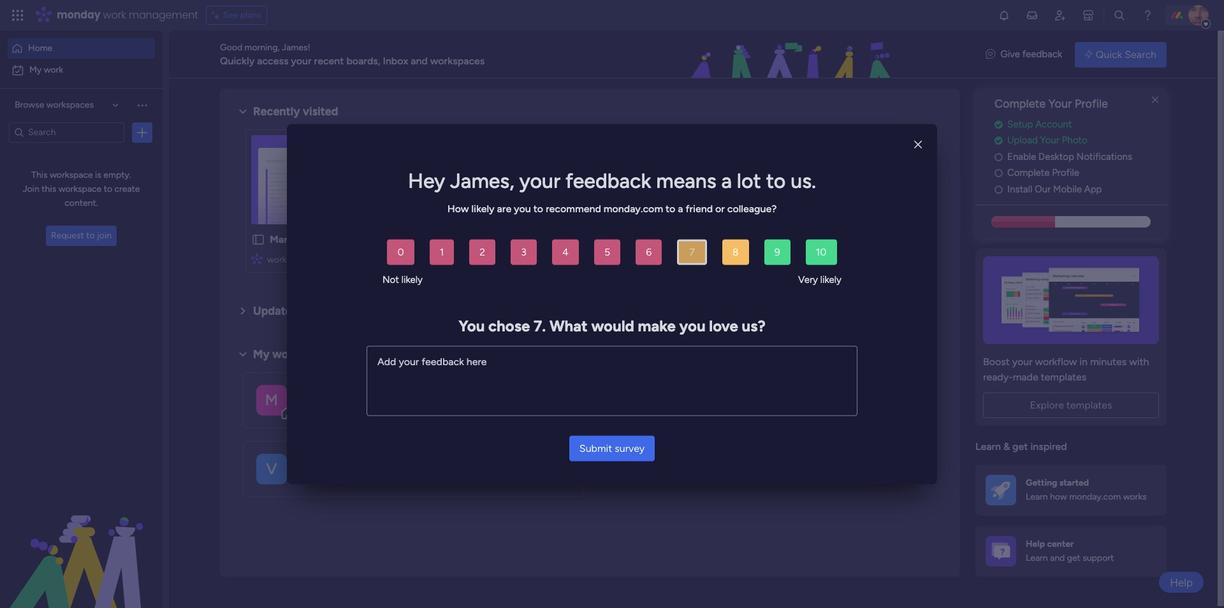 Task type: vqa. For each thing, say whether or not it's contained in the screenshot.


Task type: locate. For each thing, give the bounding box(es) containing it.
main left 0 button
[[351, 254, 371, 265]]

1 vertical spatial complete
[[1008, 167, 1050, 179]]

lottie animation element for quickly access your recent boards, inbox and workspaces
[[615, 31, 973, 79]]

likely right the very
[[821, 274, 842, 286]]

workspace image up survey
[[610, 385, 641, 415]]

1 vertical spatial and
[[1050, 553, 1065, 564]]

add to favorites image up not
[[383, 233, 396, 246]]

monday
[[57, 8, 100, 22]]

component image down public board icon
[[602, 253, 614, 264]]

learn down center
[[1026, 553, 1048, 564]]

not
[[383, 274, 399, 286]]

workspace inside main workspace work management
[[323, 386, 379, 400]]

and down center
[[1050, 553, 1065, 564]]

1 horizontal spatial &
[[1004, 441, 1010, 453]]

0 horizontal spatial work management > main workspace
[[267, 254, 416, 265]]

complete for complete profile
[[1008, 167, 1050, 179]]

2 vertical spatial your
[[1012, 356, 1033, 368]]

feedback
[[1023, 49, 1062, 60], [566, 169, 651, 193]]

public board image left trading
[[427, 233, 441, 247]]

2 horizontal spatial >
[[695, 254, 700, 265]]

1 vertical spatial templates
[[1067, 399, 1112, 411]]

2 horizontal spatial main
[[527, 254, 546, 265]]

1 vertical spatial help
[[1170, 576, 1193, 589]]

component image left 1
[[427, 253, 438, 264]]

lottie animation image
[[615, 31, 973, 79], [0, 480, 163, 608]]

2 horizontal spatial your
[[1012, 356, 1033, 368]]

work management inside work management button
[[665, 403, 744, 415]]

workflow
[[1035, 356, 1077, 368]]

close recently visited image
[[235, 104, 251, 119]]

learn left inspired
[[976, 441, 1001, 453]]

inspired
[[1031, 441, 1067, 453]]

1 horizontal spatial get
[[1067, 553, 1081, 564]]

setup
[[1008, 118, 1033, 130]]

good morning, james! quickly access your recent boards, inbox and workspaces
[[220, 42, 485, 67]]

you
[[459, 317, 485, 335]]

monday.com down started
[[1070, 492, 1121, 503]]

circle o image down circle o image
[[995, 185, 1003, 194]]

& left inspired
[[1004, 441, 1010, 453]]

& up virtual
[[703, 233, 710, 246]]

1 horizontal spatial lottie animation element
[[615, 31, 973, 79]]

public board image
[[251, 233, 265, 247], [427, 233, 441, 247]]

add to favorites image
[[383, 233, 396, 246], [559, 233, 572, 246], [734, 233, 747, 246]]

public board image left marketing
[[251, 233, 265, 247]]

lot
[[737, 169, 761, 193]]

0 horizontal spatial you
[[514, 202, 531, 214]]

workspace image inside work management button
[[610, 385, 641, 415]]

0 horizontal spatial get
[[1013, 441, 1028, 453]]

to left join on the top of the page
[[86, 230, 95, 241]]

0 vertical spatial your
[[1049, 97, 1072, 111]]

2 circle o image from the top
[[995, 185, 1003, 194]]

boost your workflow in minutes with ready-made templates
[[983, 356, 1149, 383]]

get left inspired
[[1013, 441, 1028, 453]]

0 vertical spatial circle o image
[[995, 152, 1003, 162]]

0 vertical spatial &
[[703, 233, 710, 246]]

0 horizontal spatial your
[[291, 55, 312, 67]]

how likely are you to recommend monday.com to a friend or colleague?
[[447, 202, 777, 214]]

quickly
[[220, 55, 255, 67]]

0 vertical spatial get
[[1013, 441, 1028, 453]]

> down trading card game
[[519, 254, 525, 265]]

your down "account"
[[1040, 135, 1060, 146]]

1 vertical spatial monday.com
[[1070, 492, 1121, 503]]

profile up setup account link
[[1075, 97, 1108, 111]]

add to favorites image up "8"
[[734, 233, 747, 246]]

0 vertical spatial learn
[[976, 441, 1001, 453]]

1 add to favorites image from the left
[[383, 233, 396, 246]]

2 work management > main workspace from the left
[[443, 254, 591, 265]]

works
[[1123, 492, 1147, 503]]

0 vertical spatial monday.com
[[604, 202, 663, 214]]

game left 9
[[746, 254, 770, 265]]

work management for component icon above the submit survey button
[[665, 403, 744, 415]]

make
[[638, 317, 676, 335]]

open update feed (inbox) image
[[235, 304, 251, 319]]

to right lot
[[766, 169, 786, 193]]

0 horizontal spatial a
[[678, 202, 683, 214]]

are
[[497, 202, 512, 214]]

> for card
[[519, 254, 525, 265]]

1 circle o image from the top
[[995, 152, 1003, 162]]

boards,
[[347, 55, 380, 67]]

1 horizontal spatial work management > main workspace
[[443, 254, 591, 265]]

your up "account"
[[1049, 97, 1072, 111]]

workspace image
[[610, 385, 641, 415], [256, 454, 287, 484]]

0 horizontal spatial &
[[703, 233, 710, 246]]

learn down "getting"
[[1026, 492, 1048, 503]]

1 horizontal spatial likely
[[472, 202, 495, 214]]

to for monday.com
[[666, 202, 676, 214]]

2 vertical spatial learn
[[1026, 553, 1048, 564]]

my down home
[[29, 64, 42, 75]]

1 vertical spatial get
[[1067, 553, 1081, 564]]

0 vertical spatial lottie animation element
[[615, 31, 973, 79]]

help button
[[1159, 572, 1204, 593]]

workspace image for component image at the bottom left
[[256, 454, 287, 484]]

workspace
[[50, 170, 93, 180], [58, 184, 102, 194], [373, 254, 416, 265], [548, 254, 591, 265], [323, 386, 379, 400]]

0 horizontal spatial game
[[508, 233, 536, 246]]

0 vertical spatial workspaces
[[430, 55, 485, 67]]

2 horizontal spatial workspaces
[[430, 55, 485, 67]]

0 horizontal spatial and
[[411, 55, 428, 67]]

1 vertical spatial workspaces
[[46, 100, 94, 110]]

profile up mobile
[[1052, 167, 1080, 179]]

templates inside button
[[1067, 399, 1112, 411]]

0 horizontal spatial help
[[1026, 539, 1045, 550]]

0 vertical spatial feedback
[[1023, 49, 1062, 60]]

visited
[[303, 105, 338, 119]]

learn inside getting started learn how monday.com works
[[1026, 492, 1048, 503]]

install our mobile app link
[[995, 182, 1167, 197]]

to down empty.
[[104, 184, 112, 194]]

learn for getting
[[1026, 492, 1048, 503]]

my right close my workspaces image
[[253, 347, 270, 361]]

management inside button
[[688, 403, 744, 415]]

home
[[28, 43, 52, 54]]

1 horizontal spatial and
[[1050, 553, 1065, 564]]

1 horizontal spatial workspace image
[[610, 385, 641, 415]]

made
[[1013, 371, 1039, 383]]

0 horizontal spatial lottie animation image
[[0, 480, 163, 608]]

you left love
[[679, 317, 706, 335]]

1 vertical spatial workspace image
[[256, 454, 287, 484]]

circle o image inside enable desktop notifications link
[[995, 152, 1003, 162]]

work management for component image at the bottom left
[[311, 472, 391, 484]]

0 horizontal spatial my
[[29, 64, 42, 75]]

quick search results list box
[[235, 119, 945, 288]]

1 vertical spatial your
[[519, 169, 561, 193]]

0 horizontal spatial workspace image
[[256, 454, 287, 484]]

2 horizontal spatial likely
[[821, 274, 842, 286]]

1 vertical spatial a
[[678, 202, 683, 214]]

management for component icon associated with project requests & approvals
[[640, 254, 692, 265]]

1 vertical spatial work management
[[311, 472, 391, 484]]

your
[[291, 55, 312, 67], [519, 169, 561, 193], [1012, 356, 1033, 368]]

circle o image
[[995, 152, 1003, 162], [995, 185, 1003, 194]]

to inside this workspace is empty. join this workspace to create content.
[[104, 184, 112, 194]]

1 public board image from the left
[[251, 233, 265, 247]]

>
[[344, 254, 349, 265], [519, 254, 525, 265], [695, 254, 700, 265]]

work management > main workspace for card
[[443, 254, 591, 265]]

get
[[1013, 441, 1028, 453], [1067, 553, 1081, 564]]

1 horizontal spatial add to favorites image
[[559, 233, 572, 246]]

2 horizontal spatial add to favorites image
[[734, 233, 747, 246]]

marketing
[[270, 233, 317, 246]]

your up made
[[1012, 356, 1033, 368]]

2 vertical spatial workspaces
[[272, 347, 335, 361]]

Add your feedback here text field
[[367, 346, 858, 416]]

0 horizontal spatial public board image
[[251, 233, 265, 247]]

work management > main workspace down card
[[443, 254, 591, 265]]

complete up setup at top right
[[995, 97, 1046, 111]]

quick search
[[1096, 48, 1157, 60]]

management for component image at the bottom left
[[334, 472, 391, 484]]

explore templates
[[1030, 399, 1112, 411]]

1 horizontal spatial lottie animation image
[[615, 31, 973, 79]]

6
[[646, 246, 652, 258]]

my work option
[[8, 60, 155, 80]]

1 work management > main workspace from the left
[[267, 254, 416, 265]]

add to favorites image up 4
[[559, 233, 572, 246]]

see
[[223, 10, 238, 20]]

lottie animation element
[[615, 31, 973, 79], [0, 480, 163, 608]]

update feed image
[[1026, 9, 1039, 22]]

9 button
[[764, 240, 791, 265]]

0 horizontal spatial workspaces
[[46, 100, 94, 110]]

circle o image
[[995, 169, 1003, 178]]

workspaces
[[430, 55, 485, 67], [46, 100, 94, 110], [272, 347, 335, 361]]

2 public board image from the left
[[427, 233, 441, 247]]

main right 3
[[527, 254, 546, 265]]

content.
[[65, 198, 98, 209]]

card
[[483, 233, 506, 246]]

your down 'james!'
[[291, 55, 312, 67]]

a left lot
[[721, 169, 732, 193]]

3 > from the left
[[695, 254, 700, 265]]

circle o image for install
[[995, 185, 1003, 194]]

> left virtual
[[695, 254, 700, 265]]

> up (inbox)
[[344, 254, 349, 265]]

workspaces inside button
[[46, 100, 94, 110]]

0 vertical spatial complete
[[995, 97, 1046, 111]]

invite members image
[[1054, 9, 1067, 22]]

0 horizontal spatial feedback
[[566, 169, 651, 193]]

getting
[[1026, 478, 1058, 489]]

1 button
[[430, 240, 454, 265]]

1 horizontal spatial public board image
[[427, 233, 441, 247]]

1 horizontal spatial workspaces
[[272, 347, 335, 361]]

workspace image containing v
[[256, 454, 287, 484]]

1 vertical spatial learn
[[1026, 492, 1048, 503]]

upload your photo
[[1008, 135, 1088, 146]]

very
[[798, 274, 818, 286]]

give
[[1001, 49, 1020, 60]]

upload
[[1008, 135, 1038, 146]]

0 horizontal spatial >
[[344, 254, 349, 265]]

help inside help center learn and get support
[[1026, 539, 1045, 550]]

likely left are
[[472, 202, 495, 214]]

approvals
[[712, 233, 760, 246]]

this workspace is empty. join this workspace to create content.
[[23, 170, 140, 209]]

0 vertical spatial work management
[[665, 403, 744, 415]]

learn inside help center learn and get support
[[1026, 553, 1048, 564]]

3
[[521, 246, 527, 258]]

complete down enable
[[1008, 167, 1050, 179]]

circle o image for enable
[[995, 152, 1003, 162]]

0 horizontal spatial main
[[296, 386, 321, 400]]

component image up update
[[251, 253, 263, 264]]

1 horizontal spatial a
[[721, 169, 732, 193]]

main right m
[[296, 386, 321, 400]]

1 > from the left
[[344, 254, 349, 265]]

and inside help center learn and get support
[[1050, 553, 1065, 564]]

0 vertical spatial lottie animation image
[[615, 31, 973, 79]]

your up recommend
[[519, 169, 561, 193]]

4 button
[[552, 240, 579, 265]]

0
[[398, 246, 404, 258]]

1 vertical spatial lottie animation image
[[0, 480, 163, 608]]

you right are
[[514, 202, 531, 214]]

0 vertical spatial your
[[291, 55, 312, 67]]

0 vertical spatial templates
[[1041, 371, 1087, 383]]

1 vertical spatial my
[[253, 347, 270, 361]]

james!
[[282, 42, 310, 53]]

10
[[816, 246, 827, 258]]

1 vertical spatial your
[[1040, 135, 1060, 146]]

0 horizontal spatial work management
[[311, 472, 391, 484]]

1 horizontal spatial help
[[1170, 576, 1193, 589]]

0 button
[[387, 240, 414, 265]]

& inside "quick search results" list box
[[703, 233, 710, 246]]

2 add to favorites image from the left
[[559, 233, 572, 246]]

to for lot
[[766, 169, 786, 193]]

1 vertical spatial feedback
[[566, 169, 651, 193]]

to left 'friend'
[[666, 202, 676, 214]]

0 vertical spatial game
[[508, 233, 536, 246]]

0 horizontal spatial lottie animation element
[[0, 480, 163, 608]]

8
[[733, 246, 739, 258]]

a
[[721, 169, 732, 193], [678, 202, 683, 214]]

0 vertical spatial workspace image
[[610, 385, 641, 415]]

v2 user feedback image
[[986, 47, 996, 62]]

add to favorites image for marketing plan
[[383, 233, 396, 246]]

templates right explore in the right bottom of the page
[[1067, 399, 1112, 411]]

work
[[103, 8, 126, 22], [44, 64, 63, 75], [267, 254, 287, 265], [443, 254, 462, 265], [618, 254, 638, 265], [311, 403, 332, 415], [665, 403, 686, 415], [311, 472, 332, 484]]

empty.
[[104, 170, 131, 180]]

learn & get inspired
[[976, 441, 1067, 453]]

my inside option
[[29, 64, 42, 75]]

work management > virtual pet game
[[618, 254, 770, 265]]

3 add to favorites image from the left
[[734, 233, 747, 246]]

work management
[[665, 403, 744, 415], [311, 472, 391, 484]]

templates down workflow
[[1041, 371, 1087, 383]]

0 vertical spatial and
[[411, 55, 428, 67]]

and right inbox
[[411, 55, 428, 67]]

&
[[703, 233, 710, 246], [1004, 441, 1010, 453]]

1 horizontal spatial my
[[253, 347, 270, 361]]

1 vertical spatial circle o image
[[995, 185, 1003, 194]]

support
[[1083, 553, 1114, 564]]

request
[[51, 230, 84, 241]]

monday.com up project
[[604, 202, 663, 214]]

workspaces up search in workspace field
[[46, 100, 94, 110]]

feedback right give
[[1023, 49, 1062, 60]]

work management > main workspace down the plan
[[267, 254, 416, 265]]

game up 3
[[508, 233, 536, 246]]

2 > from the left
[[519, 254, 525, 265]]

my
[[29, 64, 42, 75], [253, 347, 270, 361]]

your inside upload your photo link
[[1040, 135, 1060, 146]]

help inside "button"
[[1170, 576, 1193, 589]]

help image
[[1141, 9, 1154, 22]]

workspaces down update feed (inbox)
[[272, 347, 335, 361]]

circle o image up circle o image
[[995, 152, 1003, 162]]

get down center
[[1067, 553, 1081, 564]]

0 vertical spatial profile
[[1075, 97, 1108, 111]]

and
[[411, 55, 428, 67], [1050, 553, 1065, 564]]

0 vertical spatial my
[[29, 64, 42, 75]]

workspaces right inbox
[[430, 55, 485, 67]]

join
[[23, 184, 39, 194]]

work management button
[[597, 372, 937, 428]]

workspace image left component image at the bottom left
[[256, 454, 287, 484]]

circle o image inside install our mobile app link
[[995, 185, 1003, 194]]

1 horizontal spatial work management
[[665, 403, 744, 415]]

submit survey button
[[569, 436, 655, 461]]

1 vertical spatial lottie animation element
[[0, 480, 163, 608]]

0 vertical spatial a
[[721, 169, 732, 193]]

to right are
[[534, 202, 543, 214]]

v2 bolt switch image
[[1085, 48, 1093, 62]]

likely right not
[[402, 274, 423, 286]]

> for requests
[[695, 254, 700, 265]]

1 horizontal spatial feedback
[[1023, 49, 1062, 60]]

1 horizontal spatial you
[[679, 317, 706, 335]]

1 horizontal spatial game
[[746, 254, 770, 265]]

feedback up how likely are you to recommend monday.com to a friend or colleague?
[[566, 169, 651, 193]]

access
[[257, 55, 289, 67]]

complete profile link
[[995, 166, 1167, 180]]

m
[[265, 391, 278, 409]]

work inside option
[[44, 64, 63, 75]]

a left 'friend'
[[678, 202, 683, 214]]

1 horizontal spatial your
[[519, 169, 561, 193]]

1 horizontal spatial >
[[519, 254, 525, 265]]

us?
[[742, 317, 766, 335]]

your inside boost your workflow in minutes with ready-made templates
[[1012, 356, 1033, 368]]

help center element
[[976, 526, 1167, 577]]

component image
[[251, 253, 263, 264], [427, 253, 438, 264], [602, 253, 614, 264], [649, 404, 660, 415]]

1 horizontal spatial main
[[351, 254, 371, 265]]

v
[[266, 459, 277, 478]]

management for component icon above the submit survey button
[[688, 403, 744, 415]]

0 vertical spatial help
[[1026, 539, 1045, 550]]

0 horizontal spatial add to favorites image
[[383, 233, 396, 246]]

profile
[[1075, 97, 1108, 111], [1052, 167, 1080, 179]]

1 horizontal spatial monday.com
[[1070, 492, 1121, 503]]

browse workspaces button
[[9, 95, 124, 116]]

search everything image
[[1113, 9, 1126, 22]]



Task type: describe. For each thing, give the bounding box(es) containing it.
monday marketplace image
[[1082, 9, 1095, 22]]

my work link
[[8, 60, 155, 80]]

account
[[1036, 118, 1072, 130]]

search
[[1125, 48, 1157, 60]]

Search in workspace field
[[27, 125, 106, 140]]

main for marketing plan
[[351, 254, 371, 265]]

lottie animation image for quickly access your recent boards, inbox and workspaces
[[615, 31, 973, 79]]

1 vertical spatial you
[[679, 317, 706, 335]]

to inside 'button'
[[86, 230, 95, 241]]

component image for marketing plan
[[251, 253, 263, 264]]

workspaces for my workspaces
[[272, 347, 335, 361]]

join
[[97, 230, 112, 241]]

how
[[1050, 492, 1067, 503]]

you chose 7. what would make you love us?
[[459, 317, 766, 335]]

component image
[[296, 473, 307, 484]]

1 vertical spatial &
[[1004, 441, 1010, 453]]

how
[[447, 202, 469, 214]]

project requests & approvals
[[621, 233, 760, 246]]

select product image
[[11, 9, 24, 22]]

10 button
[[806, 240, 837, 265]]

us.
[[791, 169, 816, 193]]

our
[[1035, 184, 1051, 195]]

in
[[1080, 356, 1088, 368]]

dapulse x slim image
[[1148, 92, 1163, 108]]

add to favorites image for project requests & approvals
[[734, 233, 747, 246]]

close image
[[914, 140, 922, 149]]

complete for complete your profile
[[995, 97, 1046, 111]]

check circle image
[[995, 120, 1003, 129]]

component image for project requests & approvals
[[602, 253, 614, 264]]

getting started learn how monday.com works
[[1026, 478, 1147, 503]]

1 vertical spatial profile
[[1052, 167, 1080, 179]]

mobile
[[1053, 184, 1082, 195]]

means
[[656, 169, 716, 193]]

main for trading card game
[[527, 254, 546, 265]]

notifications image
[[998, 9, 1011, 22]]

public board image for trading card game
[[427, 233, 441, 247]]

explore templates button
[[983, 393, 1159, 419]]

my work
[[29, 64, 63, 75]]

survey
[[615, 442, 645, 454]]

5
[[604, 246, 610, 258]]

1 vertical spatial game
[[746, 254, 770, 265]]

component image for trading card game
[[427, 253, 438, 264]]

submit survey
[[580, 442, 645, 454]]

app
[[1084, 184, 1102, 195]]

morning,
[[245, 42, 280, 53]]

7
[[689, 246, 695, 258]]

7 button
[[677, 240, 707, 265]]

browse
[[15, 100, 44, 110]]

recently visited
[[253, 105, 338, 119]]

component image up the submit survey button
[[649, 404, 660, 415]]

very likely
[[798, 274, 842, 286]]

monday.com inside getting started learn how monday.com works
[[1070, 492, 1121, 503]]

desktop
[[1039, 151, 1074, 162]]

my for my work
[[29, 64, 42, 75]]

get inside help center learn and get support
[[1067, 553, 1081, 564]]

likely for likely
[[821, 274, 842, 286]]

boost
[[983, 356, 1010, 368]]

recently
[[253, 105, 300, 119]]

chose
[[488, 317, 530, 335]]

and inside 'good morning, james! quickly access your recent boards, inbox and workspaces'
[[411, 55, 428, 67]]

or
[[715, 202, 725, 214]]

update
[[253, 304, 292, 318]]

5 button
[[594, 240, 621, 265]]

feed
[[295, 304, 319, 318]]

help center learn and get support
[[1026, 539, 1114, 564]]

4
[[562, 246, 569, 258]]

photo
[[1062, 135, 1088, 146]]

main inside main workspace work management
[[296, 386, 321, 400]]

enable desktop notifications
[[1008, 151, 1132, 162]]

trading
[[445, 233, 481, 246]]

good
[[220, 42, 242, 53]]

your for complete
[[1049, 97, 1072, 111]]

your for upload
[[1040, 135, 1060, 146]]

learn for help
[[1026, 553, 1048, 564]]

add to favorites image for trading card game
[[559, 233, 572, 246]]

create
[[114, 184, 140, 194]]

public board image for marketing plan
[[251, 233, 265, 247]]

center
[[1047, 539, 1074, 550]]

management for component icon related to marketing plan
[[289, 254, 341, 265]]

love
[[709, 317, 738, 335]]

upload your photo link
[[995, 133, 1167, 148]]

help for help center learn and get support
[[1026, 539, 1045, 550]]

your inside 'good morning, james! quickly access your recent boards, inbox and workspaces'
[[291, 55, 312, 67]]

install our mobile app
[[1008, 184, 1102, 195]]

hey
[[408, 169, 445, 193]]

plans
[[240, 10, 262, 20]]

2
[[480, 246, 485, 258]]

complete profile
[[1008, 167, 1080, 179]]

0 horizontal spatial monday.com
[[604, 202, 663, 214]]

workspace image for component icon above the submit survey button
[[610, 385, 641, 415]]

0 horizontal spatial likely
[[402, 274, 423, 286]]

templates image image
[[987, 257, 1155, 345]]

colleague?
[[727, 202, 777, 214]]

james peterson image
[[1189, 5, 1209, 26]]

enable desktop notifications link
[[995, 150, 1167, 164]]

ready-
[[983, 371, 1013, 383]]

home option
[[8, 38, 155, 59]]

minutes
[[1090, 356, 1127, 368]]

check circle image
[[995, 136, 1003, 146]]

requests
[[657, 233, 701, 246]]

update feed (inbox)
[[253, 304, 359, 318]]

work management > main workspace for plan
[[267, 254, 416, 265]]

monday work management
[[57, 8, 198, 22]]

this
[[42, 184, 56, 194]]

public board image
[[602, 233, 616, 247]]

this
[[31, 170, 48, 180]]

install
[[1008, 184, 1033, 195]]

trading card game
[[445, 233, 536, 246]]

close my workspaces image
[[235, 347, 251, 362]]

6 button
[[636, 240, 662, 265]]

management for component icon corresponding to trading card game
[[464, 254, 517, 265]]

lottie animation element for join this workspace to create content.
[[0, 480, 163, 608]]

management inside main workspace work management
[[334, 403, 391, 415]]

3 button
[[511, 240, 537, 265]]

help for help
[[1170, 576, 1193, 589]]

workspace image
[[256, 385, 287, 415]]

> for plan
[[344, 254, 349, 265]]

see plans
[[223, 10, 262, 20]]

quick
[[1096, 48, 1123, 60]]

7.
[[534, 317, 546, 335]]

submit
[[580, 442, 612, 454]]

templates inside boost your workflow in minutes with ready-made templates
[[1041, 371, 1087, 383]]

lottie animation image for join this workspace to create content.
[[0, 480, 163, 608]]

workspaces inside 'good morning, james! quickly access your recent boards, inbox and workspaces'
[[430, 55, 485, 67]]

request to join button
[[46, 226, 117, 246]]

work inside main workspace work management
[[311, 403, 332, 415]]

8 button
[[722, 240, 749, 265]]

would
[[591, 317, 634, 335]]

james,
[[450, 169, 514, 193]]

give feedback
[[1001, 49, 1062, 60]]

getting started element
[[976, 465, 1167, 516]]

to for workspace
[[104, 184, 112, 194]]

work inside button
[[665, 403, 686, 415]]

see plans button
[[206, 6, 267, 25]]

home link
[[8, 38, 155, 59]]

with
[[1129, 356, 1149, 368]]

workspaces for browse workspaces
[[46, 100, 94, 110]]

hey james, your feedback means a lot to us.
[[408, 169, 816, 193]]

my for my workspaces
[[253, 347, 270, 361]]

likely for james,
[[472, 202, 495, 214]]

setup account
[[1008, 118, 1072, 130]]

0 vertical spatial you
[[514, 202, 531, 214]]



